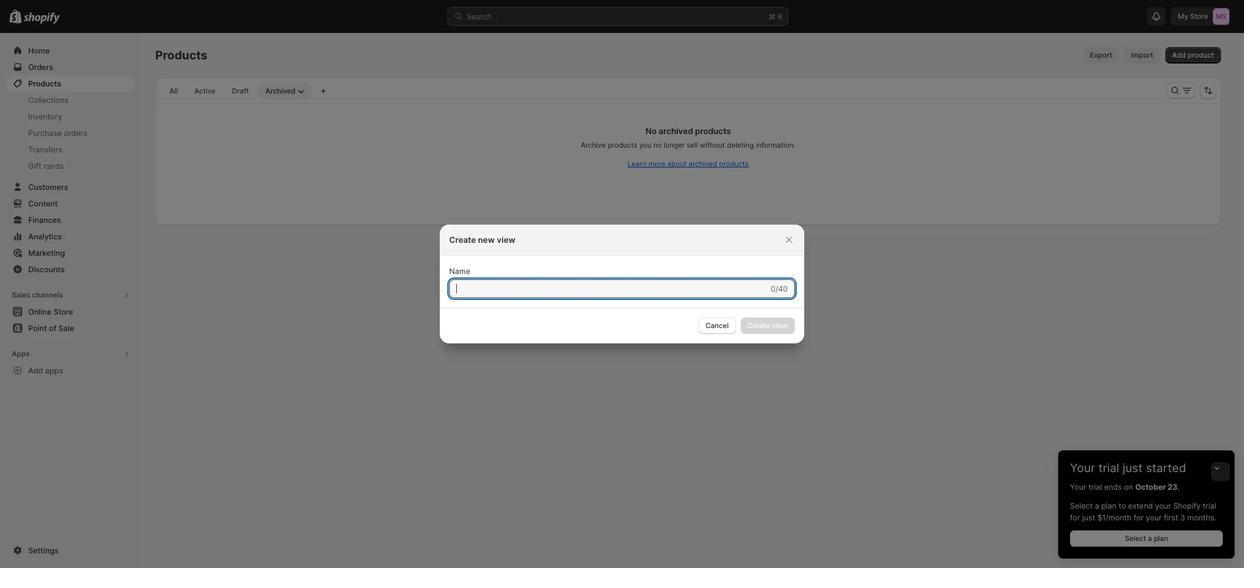 Task type: vqa. For each thing, say whether or not it's contained in the screenshot.
a in the Select a plan to extend your Shopify trial for just $1/month for your first 3 months.
yes



Task type: describe. For each thing, give the bounding box(es) containing it.
apps
[[12, 349, 30, 358]]

0 vertical spatial products
[[695, 126, 731, 136]]

deleting
[[727, 141, 754, 149]]

0 vertical spatial products
[[155, 48, 207, 62]]

$1/month
[[1098, 513, 1132, 522]]

add apps button
[[7, 362, 134, 379]]

0 vertical spatial your
[[1156, 501, 1172, 511]]

trial for ends
[[1089, 482, 1103, 492]]

channels
[[32, 291, 63, 299]]

draft link
[[225, 83, 256, 99]]

tab list containing all
[[160, 82, 314, 99]]

import button
[[1124, 47, 1161, 64]]

more
[[649, 159, 666, 168]]

discounts
[[28, 265, 65, 274]]

add product
[[1173, 51, 1215, 59]]

draft
[[232, 86, 249, 95]]

archive
[[581, 141, 606, 149]]

learn more about archived products link
[[628, 159, 749, 168]]

months.
[[1188, 513, 1217, 522]]

1 vertical spatial archived
[[689, 159, 717, 168]]

0 vertical spatial archived
[[659, 126, 693, 136]]

inventory link
[[7, 108, 134, 125]]

1 vertical spatial your
[[1146, 513, 1162, 522]]

add for add apps
[[28, 366, 43, 375]]

create
[[449, 235, 476, 245]]

sales channels
[[12, 291, 63, 299]]

search
[[467, 12, 492, 21]]

select for select a plan
[[1125, 534, 1147, 543]]

new
[[478, 235, 495, 245]]

1 for from the left
[[1070, 513, 1080, 522]]

3
[[1181, 513, 1186, 522]]

active link
[[187, 83, 223, 99]]

discounts link
[[7, 261, 134, 278]]

export button
[[1083, 47, 1120, 64]]

apps
[[45, 366, 63, 375]]

gift cards link
[[7, 158, 134, 174]]

add apps
[[28, 366, 63, 375]]

view
[[497, 235, 516, 245]]

just inside select a plan to extend your shopify trial for just $1/month for your first 3 months.
[[1083, 513, 1096, 522]]

select a plan link
[[1070, 531, 1223, 547]]

just inside "dropdown button"
[[1123, 461, 1143, 475]]

collections
[[28, 95, 68, 105]]

on
[[1125, 482, 1134, 492]]

started
[[1146, 461, 1187, 475]]

transfers link
[[7, 141, 134, 158]]

longer
[[664, 141, 685, 149]]

import
[[1131, 51, 1154, 59]]

to
[[1119, 501, 1126, 511]]

a for select a plan
[[1148, 534, 1152, 543]]

all
[[169, 86, 178, 95]]

select a plan to extend your shopify trial for just $1/month for your first 3 months.
[[1070, 501, 1217, 522]]

all link
[[162, 83, 185, 99]]

export
[[1090, 51, 1113, 59]]

create new view dialog
[[0, 225, 1245, 343]]

your trial just started button
[[1059, 451, 1235, 475]]

name
[[449, 266, 471, 276]]

orders
[[64, 128, 87, 138]]

you
[[640, 141, 652, 149]]

first
[[1164, 513, 1179, 522]]

⌘ k
[[769, 12, 783, 21]]

sales
[[12, 291, 30, 299]]

learn more about archived products
[[628, 159, 749, 168]]

Name text field
[[449, 279, 769, 298]]

trial inside select a plan to extend your shopify trial for just $1/month for your first 3 months.
[[1203, 501, 1217, 511]]

your trial just started element
[[1059, 481, 1235, 559]]

1 vertical spatial products
[[608, 141, 638, 149]]

your trial just started
[[1070, 461, 1187, 475]]

information.
[[756, 141, 796, 149]]

gift cards
[[28, 161, 64, 171]]



Task type: locate. For each thing, give the bounding box(es) containing it.
select down select a plan to extend your shopify trial for just $1/month for your first 3 months.
[[1125, 534, 1147, 543]]

add inside button
[[28, 366, 43, 375]]

home
[[28, 46, 50, 55]]

no archived products
[[646, 126, 731, 136]]

1 vertical spatial trial
[[1089, 482, 1103, 492]]

your inside "dropdown button"
[[1070, 461, 1096, 475]]

plan for select a plan to extend your shopify trial for just $1/month for your first 3 months.
[[1102, 501, 1117, 511]]

select
[[1070, 501, 1093, 511], [1125, 534, 1147, 543]]

just
[[1123, 461, 1143, 475], [1083, 513, 1096, 522]]

23
[[1168, 482, 1178, 492]]

apps button
[[7, 346, 134, 362]]

0 horizontal spatial a
[[1095, 501, 1100, 511]]

products
[[695, 126, 731, 136], [608, 141, 638, 149], [719, 159, 749, 168]]

a inside select a plan to extend your shopify trial for just $1/month for your first 3 months.
[[1095, 501, 1100, 511]]

archived
[[659, 126, 693, 136], [689, 159, 717, 168]]

0 horizontal spatial select
[[1070, 501, 1093, 511]]

shopify
[[1174, 501, 1201, 511]]

0 vertical spatial your
[[1070, 461, 1096, 475]]

1 vertical spatial add
[[28, 366, 43, 375]]

just up on
[[1123, 461, 1143, 475]]

2 your from the top
[[1070, 482, 1087, 492]]

0 horizontal spatial products
[[28, 79, 61, 88]]

1 vertical spatial products
[[28, 79, 61, 88]]

plan inside select a plan to extend your shopify trial for just $1/month for your first 3 months.
[[1102, 501, 1117, 511]]

active
[[194, 86, 216, 95]]

plan up $1/month
[[1102, 501, 1117, 511]]

settings
[[28, 546, 59, 555]]

0 vertical spatial trial
[[1099, 461, 1120, 475]]

add left product
[[1173, 51, 1186, 59]]

1 horizontal spatial just
[[1123, 461, 1143, 475]]

ends
[[1105, 482, 1122, 492]]

0 horizontal spatial add
[[28, 366, 43, 375]]

1 horizontal spatial select
[[1125, 534, 1147, 543]]

a down select a plan to extend your shopify trial for just $1/month for your first 3 months.
[[1148, 534, 1152, 543]]

your for your trial ends on october 23 .
[[1070, 482, 1087, 492]]

a for select a plan to extend your shopify trial for just $1/month for your first 3 months.
[[1095, 501, 1100, 511]]

for
[[1070, 513, 1080, 522], [1134, 513, 1144, 522]]

just left $1/month
[[1083, 513, 1096, 522]]

your
[[1156, 501, 1172, 511], [1146, 513, 1162, 522]]

archive products you no longer sell without deleting information.
[[581, 141, 796, 149]]

tab list
[[160, 82, 314, 99]]

purchase orders link
[[7, 125, 134, 141]]

2 for from the left
[[1134, 513, 1144, 522]]

2 vertical spatial products
[[719, 159, 749, 168]]

your left ends
[[1070, 482, 1087, 492]]

create new view
[[449, 235, 516, 245]]

0 horizontal spatial for
[[1070, 513, 1080, 522]]

your up first
[[1156, 501, 1172, 511]]

select a plan
[[1125, 534, 1169, 543]]

your for your trial just started
[[1070, 461, 1096, 475]]

archived up longer
[[659, 126, 693, 136]]

no
[[646, 126, 657, 136]]

1 horizontal spatial add
[[1173, 51, 1186, 59]]

without
[[700, 141, 725, 149]]

a inside 'link'
[[1148, 534, 1152, 543]]

products left you
[[608, 141, 638, 149]]

your
[[1070, 461, 1096, 475], [1070, 482, 1087, 492]]

1 vertical spatial a
[[1148, 534, 1152, 543]]

products
[[155, 48, 207, 62], [28, 79, 61, 88]]

purchase
[[28, 128, 62, 138]]

products link
[[7, 75, 134, 92]]

products up without
[[695, 126, 731, 136]]

.
[[1178, 482, 1180, 492]]

plan inside 'link'
[[1154, 534, 1169, 543]]

gift
[[28, 161, 42, 171]]

plan down first
[[1154, 534, 1169, 543]]

add left apps
[[28, 366, 43, 375]]

about
[[668, 159, 687, 168]]

1 horizontal spatial for
[[1134, 513, 1144, 522]]

product
[[1188, 51, 1215, 59]]

1 vertical spatial your
[[1070, 482, 1087, 492]]

add
[[1173, 51, 1186, 59], [28, 366, 43, 375]]

extend
[[1129, 501, 1153, 511]]

1 vertical spatial plan
[[1154, 534, 1169, 543]]

plan
[[1102, 501, 1117, 511], [1154, 534, 1169, 543]]

for left $1/month
[[1070, 513, 1080, 522]]

trial up months.
[[1203, 501, 1217, 511]]

products down deleting
[[719, 159, 749, 168]]

for down the extend on the bottom of the page
[[1134, 513, 1144, 522]]

trial left ends
[[1089, 482, 1103, 492]]

0 horizontal spatial plan
[[1102, 501, 1117, 511]]

settings link
[[7, 542, 134, 559]]

add product link
[[1166, 47, 1222, 64]]

select inside 'link'
[[1125, 534, 1147, 543]]

your up your trial ends on october 23 .
[[1070, 461, 1096, 475]]

a up $1/month
[[1095, 501, 1100, 511]]

plan for select a plan
[[1154, 534, 1169, 543]]

0 vertical spatial add
[[1173, 51, 1186, 59]]

add for add product
[[1173, 51, 1186, 59]]

home link
[[7, 42, 134, 59]]

0 horizontal spatial just
[[1083, 513, 1096, 522]]

trial
[[1099, 461, 1120, 475], [1089, 482, 1103, 492], [1203, 501, 1217, 511]]

october
[[1136, 482, 1166, 492]]

trial up ends
[[1099, 461, 1120, 475]]

select inside select a plan to extend your shopify trial for just $1/month for your first 3 months.
[[1070, 501, 1093, 511]]

shopify image
[[24, 12, 60, 24]]

1 horizontal spatial a
[[1148, 534, 1152, 543]]

products up all
[[155, 48, 207, 62]]

a
[[1095, 501, 1100, 511], [1148, 534, 1152, 543]]

0 vertical spatial just
[[1123, 461, 1143, 475]]

trial inside "dropdown button"
[[1099, 461, 1120, 475]]

1 horizontal spatial plan
[[1154, 534, 1169, 543]]

1 your from the top
[[1070, 461, 1096, 475]]

1 horizontal spatial products
[[155, 48, 207, 62]]

2 vertical spatial trial
[[1203, 501, 1217, 511]]

your trial ends on october 23 .
[[1070, 482, 1180, 492]]

0 vertical spatial select
[[1070, 501, 1093, 511]]

learn
[[628, 159, 647, 168]]

trial for just
[[1099, 461, 1120, 475]]

1 vertical spatial select
[[1125, 534, 1147, 543]]

products up collections on the top
[[28, 79, 61, 88]]

k
[[778, 12, 783, 21]]

1 vertical spatial just
[[1083, 513, 1096, 522]]

your left first
[[1146, 513, 1162, 522]]

cards
[[44, 161, 64, 171]]

no
[[654, 141, 662, 149]]

sell
[[687, 141, 698, 149]]

select for select a plan to extend your shopify trial for just $1/month for your first 3 months.
[[1070, 501, 1093, 511]]

0 vertical spatial plan
[[1102, 501, 1117, 511]]

cancel
[[706, 321, 729, 330]]

⌘
[[769, 12, 776, 21]]

archived down without
[[689, 159, 717, 168]]

sales channels button
[[7, 287, 134, 304]]

select left to
[[1070, 501, 1093, 511]]

transfers
[[28, 145, 62, 154]]

inventory
[[28, 112, 62, 121]]

collections link
[[7, 92, 134, 108]]

cancel button
[[699, 318, 736, 334]]

purchase orders
[[28, 128, 87, 138]]

0 vertical spatial a
[[1095, 501, 1100, 511]]



